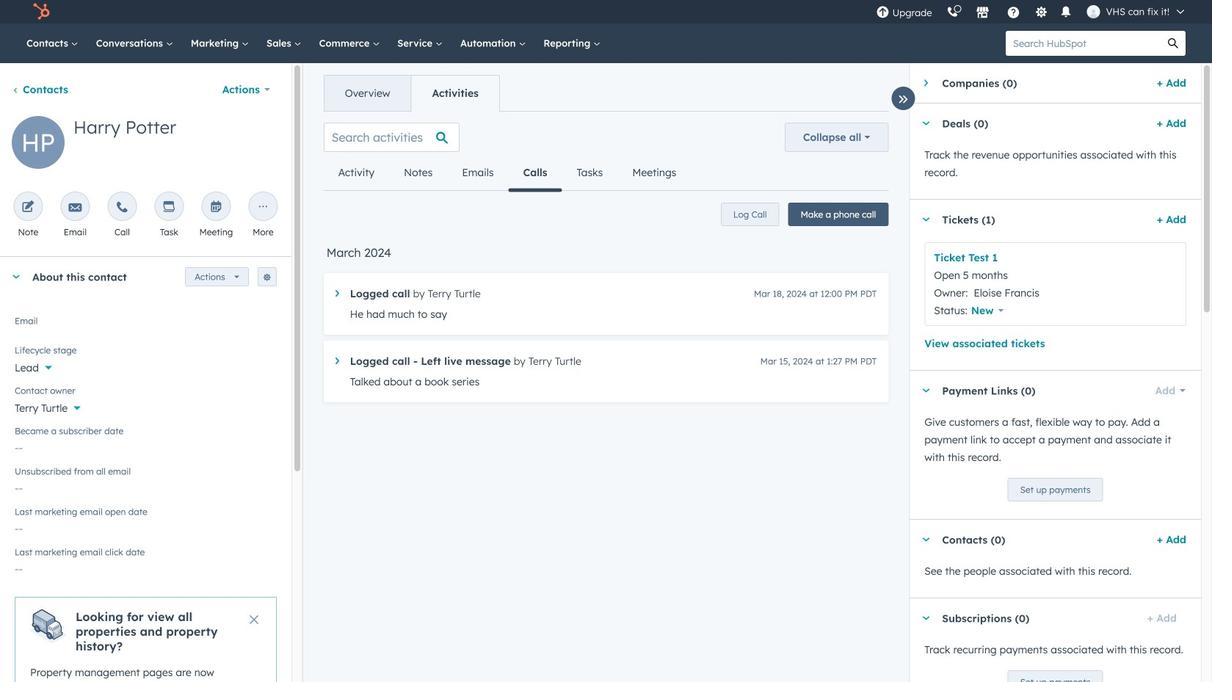 Task type: locate. For each thing, give the bounding box(es) containing it.
2 caret image from the top
[[922, 218, 931, 221]]

4 caret image from the top
[[922, 538, 931, 542]]

email image
[[69, 201, 82, 214]]

0 vertical spatial -- text field
[[15, 434, 277, 458]]

feed
[[312, 111, 901, 420]]

marketplaces image
[[977, 7, 990, 20]]

1 vertical spatial -- text field
[[15, 515, 277, 538]]

2 -- text field from the top
[[15, 515, 277, 538]]

0 vertical spatial -- text field
[[15, 475, 277, 498]]

1 vertical spatial -- text field
[[15, 555, 277, 579]]

-- text field
[[15, 434, 277, 458], [15, 515, 277, 538]]

tab list
[[324, 155, 691, 191]]

close image
[[250, 616, 258, 624]]

-- text field
[[15, 475, 277, 498], [15, 555, 277, 579]]

navigation
[[324, 75, 500, 112]]

alert
[[15, 597, 277, 682]]

2 -- text field from the top
[[15, 555, 277, 579]]

task image
[[163, 201, 176, 214]]

caret image
[[922, 122, 931, 125], [922, 218, 931, 221], [922, 389, 931, 393], [922, 538, 931, 542]]

caret image
[[925, 79, 928, 87], [12, 275, 21, 279], [922, 617, 931, 620]]

menu
[[869, 0, 1195, 24]]

0 vertical spatial caret image
[[925, 79, 928, 87]]



Task type: describe. For each thing, give the bounding box(es) containing it.
1 caret image from the top
[[922, 122, 931, 125]]

Search HubSpot search field
[[1006, 31, 1161, 56]]

meeting image
[[210, 201, 223, 214]]

more image
[[257, 201, 270, 214]]

1 -- text field from the top
[[15, 434, 277, 458]]

note image
[[22, 201, 35, 214]]

manage card settings image
[[263, 274, 272, 282]]

1 -- text field from the top
[[15, 475, 277, 498]]

1 vertical spatial caret image
[[12, 275, 21, 279]]

2 vertical spatial caret image
[[922, 617, 931, 620]]

terry turtle image
[[1088, 5, 1101, 18]]

call image
[[116, 201, 129, 214]]

3 caret image from the top
[[922, 389, 931, 393]]

Search activities search field
[[324, 123, 460, 152]]



Task type: vqa. For each thing, say whether or not it's contained in the screenshot.
Close icon
yes



